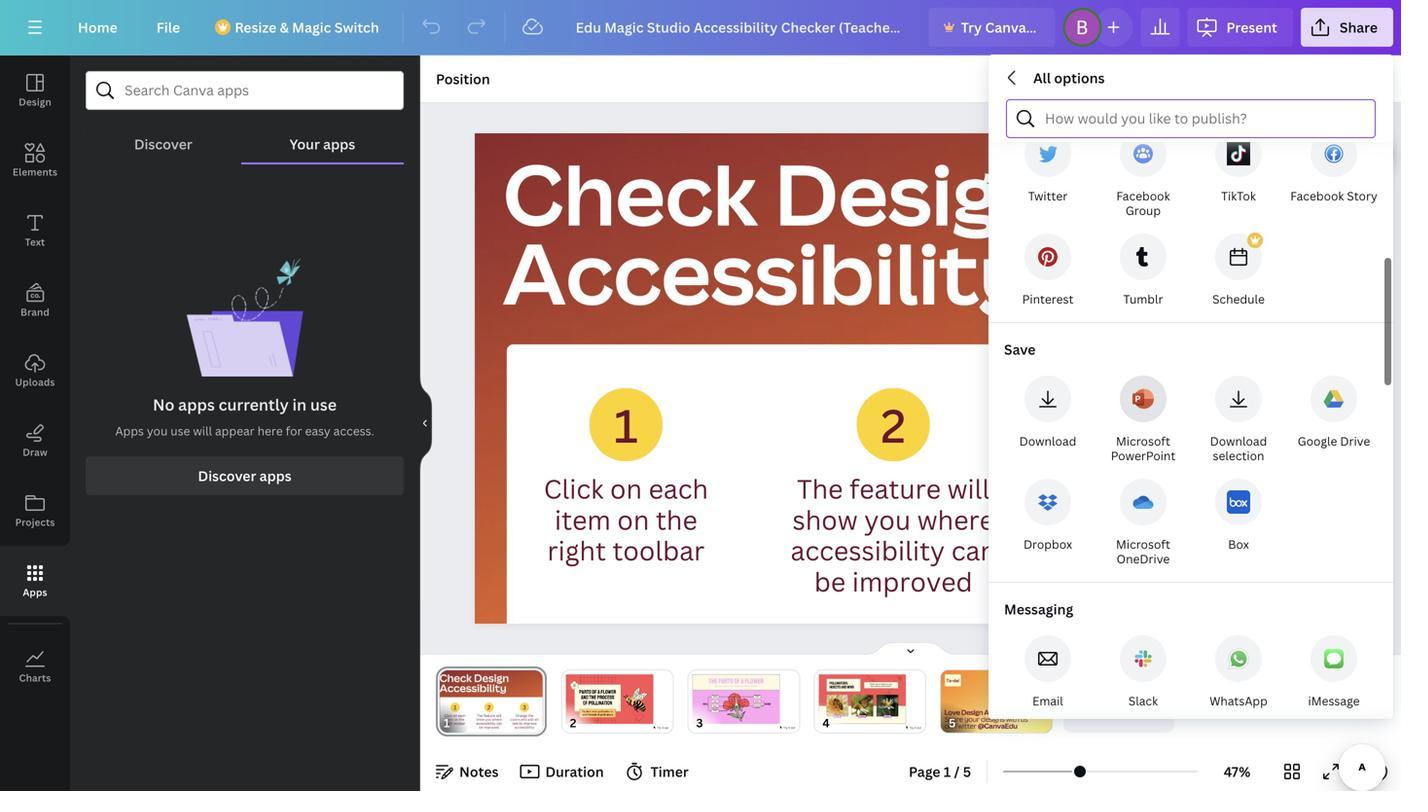 Task type: describe. For each thing, give the bounding box(es) containing it.
magic
[[292, 18, 331, 37]]

improve
[[1164, 533, 1268, 568]]

feature
[[850, 471, 941, 506]]

messaging
[[1005, 600, 1074, 619]]

duration button
[[514, 756, 612, 788]]

share button
[[1301, 8, 1394, 47]]

each
[[649, 471, 709, 506]]

main menu bar
[[0, 0, 1402, 55]]

twitter
[[1029, 188, 1068, 204]]

text button
[[0, 196, 70, 266]]

1 inside page 1 / 5 button
[[944, 763, 951, 781]]

pro
[[1030, 18, 1053, 37]]

accessibility
[[503, 215, 1031, 329]]

the
[[797, 471, 844, 506]]

alt
[[1252, 502, 1284, 537]]

notes button
[[428, 756, 507, 788]]

text
[[25, 236, 45, 249]]

in
[[292, 394, 307, 415]]

your apps
[[290, 135, 356, 153]]

pinterest
[[1023, 291, 1074, 307]]

position button
[[428, 63, 498, 94]]

item
[[555, 502, 611, 537]]

tumblr
[[1124, 291, 1164, 307]]

&
[[280, 18, 289, 37]]

charts
[[19, 672, 51, 685]]

right
[[548, 533, 606, 568]]

google drive
[[1298, 433, 1371, 449]]

change the colors and add alt text to improve accessibility
[[1060, 471, 1284, 599]]

you inside the feature will show you where accessibility can be improved
[[865, 502, 911, 537]]

schedule
[[1213, 291, 1265, 307]]

your
[[290, 135, 320, 153]]

accessibility inside change the colors and add alt text to improve accessibility
[[1095, 564, 1249, 599]]

try canva pro
[[961, 18, 1053, 37]]

How would you like to publish? search field
[[1046, 100, 1364, 137]]

share
[[1340, 18, 1378, 37]]

resize & magic switch
[[235, 18, 379, 37]]

click
[[544, 471, 604, 506]]

onedrive
[[1117, 551, 1170, 567]]

save group
[[1005, 339, 1378, 567]]

facebook group
[[1117, 188, 1171, 219]]

colors
[[1060, 502, 1138, 537]]

hide image
[[420, 377, 432, 470]]

resize & magic switch button
[[204, 8, 395, 47]]

toolbar
[[613, 533, 705, 568]]

and
[[1144, 502, 1191, 537]]

change
[[1101, 471, 1195, 506]]

drive
[[1341, 433, 1371, 449]]

brand
[[20, 306, 50, 319]]

download for download selection
[[1211, 433, 1268, 449]]

here
[[258, 423, 283, 439]]

click on each item on the right toolbar
[[544, 471, 709, 568]]

discover apps
[[198, 467, 292, 485]]

brand button
[[0, 266, 70, 336]]

Page title text field
[[458, 714, 466, 733]]

appear
[[215, 423, 255, 439]]

apps inside button
[[23, 586, 47, 599]]

1 horizontal spatial design
[[775, 136, 1050, 250]]

facebook for group
[[1117, 188, 1171, 204]]

for
[[286, 423, 302, 439]]

download for download
[[1020, 433, 1077, 449]]

switch
[[335, 18, 379, 37]]

check
[[503, 136, 758, 250]]

/
[[955, 763, 960, 781]]

home link
[[62, 8, 133, 47]]

whatsapp
[[1210, 693, 1268, 709]]

show
[[793, 502, 858, 537]]

apps for discover
[[260, 467, 292, 485]]

0 horizontal spatial 1
[[614, 394, 638, 456]]

notes
[[459, 763, 499, 781]]

duration
[[546, 763, 604, 781]]

selection
[[1214, 448, 1265, 464]]

projects button
[[0, 476, 70, 546]]

file
[[157, 18, 180, 37]]

the feature will show you where accessibility can be improved
[[791, 471, 997, 599]]

the inside change the colors and add alt text to improve accessibility
[[1202, 471, 1243, 506]]

canva
[[986, 18, 1027, 37]]

group
[[1126, 202, 1161, 219]]

on left 'each'
[[610, 471, 643, 506]]

47% button
[[1206, 756, 1269, 788]]

hide pages image
[[864, 642, 958, 657]]

1 vertical spatial use
[[171, 423, 190, 439]]

tiktok
[[1222, 188, 1257, 204]]

be
[[815, 564, 846, 599]]



Task type: locate. For each thing, give the bounding box(es) containing it.
accessibility inside the feature will show you where accessibility can be improved
[[791, 533, 945, 568]]

on right item
[[618, 502, 650, 537]]

easy
[[305, 423, 331, 439]]

1 vertical spatial will
[[948, 471, 990, 506]]

discover for discover apps
[[198, 467, 256, 485]]

messaging group
[[1005, 599, 1378, 791]]

you
[[147, 423, 168, 439], [865, 502, 911, 537]]

0 vertical spatial microsoft
[[1117, 433, 1171, 449]]

apps inside no apps currently in use apps you use will appear here for easy access.
[[115, 423, 144, 439]]

page 1 / 5
[[909, 763, 972, 781]]

1 horizontal spatial apps
[[115, 423, 144, 439]]

will left appear
[[193, 423, 212, 439]]

projects
[[15, 516, 55, 529]]

text
[[1076, 533, 1125, 568]]

slack
[[1129, 693, 1159, 709]]

1 horizontal spatial use
[[310, 394, 337, 415]]

resize
[[235, 18, 277, 37]]

powerpoint
[[1111, 448, 1176, 464]]

elements button
[[0, 126, 70, 196]]

access.
[[334, 423, 374, 439]]

2 facebook from the left
[[1291, 188, 1345, 204]]

email
[[1033, 693, 1064, 709]]

0 horizontal spatial accessibility
[[791, 533, 945, 568]]

0 vertical spatial will
[[193, 423, 212, 439]]

Search Canva apps search field
[[125, 72, 365, 109]]

home
[[78, 18, 118, 37]]

apps for no
[[178, 394, 215, 415]]

1 left '/'
[[944, 763, 951, 781]]

download up box image
[[1211, 433, 1268, 449]]

all options
[[1034, 69, 1105, 87]]

facebook
[[1117, 188, 1171, 204], [1291, 188, 1345, 204]]

1 vertical spatial discover
[[198, 467, 256, 485]]

1 horizontal spatial the
[[1202, 471, 1243, 506]]

facebook left story
[[1291, 188, 1345, 204]]

microsoft onedrive
[[1117, 536, 1171, 567]]

0 vertical spatial you
[[147, 423, 168, 439]]

download up colors
[[1020, 433, 1077, 449]]

design inside button
[[19, 95, 51, 109]]

the inside click on each item on the right toolbar
[[656, 502, 698, 537]]

discover for discover
[[134, 135, 193, 153]]

1 microsoft from the top
[[1117, 433, 1171, 449]]

all
[[1034, 69, 1051, 87]]

story
[[1348, 188, 1378, 204]]

facebook for story
[[1291, 188, 1345, 204]]

0 horizontal spatial apps
[[23, 586, 47, 599]]

2 microsoft from the top
[[1117, 536, 1171, 552]]

download
[[1020, 433, 1077, 449], [1211, 433, 1268, 449]]

0 vertical spatial design
[[19, 95, 51, 109]]

you right 'show'
[[865, 502, 911, 537]]

apps inside no apps currently in use apps you use will appear here for easy access.
[[178, 394, 215, 415]]

0 horizontal spatial facebook
[[1117, 188, 1171, 204]]

timer
[[651, 763, 689, 781]]

present
[[1227, 18, 1278, 37]]

page
[[909, 763, 941, 781]]

use down no
[[171, 423, 190, 439]]

0 vertical spatial discover
[[134, 135, 193, 153]]

uploads button
[[0, 336, 70, 406]]

side panel tab list
[[0, 55, 70, 702]]

apps right no
[[178, 394, 215, 415]]

download selection
[[1211, 433, 1268, 464]]

0 horizontal spatial use
[[171, 423, 190, 439]]

1 vertical spatial apps
[[178, 394, 215, 415]]

imessage
[[1309, 693, 1360, 709]]

microsoft for onedrive
[[1117, 536, 1171, 552]]

draw
[[23, 446, 47, 459]]

google
[[1298, 433, 1338, 449]]

try
[[961, 18, 982, 37]]

box image
[[1228, 491, 1251, 514]]

0 vertical spatial 1
[[614, 394, 638, 456]]

timer button
[[620, 756, 697, 788]]

0 horizontal spatial will
[[193, 423, 212, 439]]

elements
[[13, 165, 58, 179]]

dropbox
[[1024, 536, 1073, 552]]

2
[[881, 394, 906, 456]]

on
[[610, 471, 643, 506], [618, 502, 650, 537]]

file button
[[141, 8, 196, 47]]

1 horizontal spatial discover
[[198, 467, 256, 485]]

empty folder image displayed when there are no installed apps image
[[186, 258, 303, 377]]

1 vertical spatial you
[[865, 502, 911, 537]]

1 horizontal spatial will
[[948, 471, 990, 506]]

apps down projects
[[23, 586, 47, 599]]

position
[[436, 70, 490, 88]]

1 horizontal spatial download
[[1211, 433, 1268, 449]]

1 horizontal spatial you
[[865, 502, 911, 537]]

your apps button
[[241, 110, 404, 163]]

the down selection
[[1202, 471, 1243, 506]]

0 horizontal spatial download
[[1020, 433, 1077, 449]]

currently
[[219, 394, 289, 415]]

discover inside button
[[198, 467, 256, 485]]

1 vertical spatial microsoft
[[1117, 536, 1171, 552]]

apps right your
[[323, 135, 356, 153]]

1 vertical spatial 1
[[944, 763, 951, 781]]

47%
[[1224, 763, 1251, 781]]

1 horizontal spatial apps
[[260, 467, 292, 485]]

design
[[19, 95, 51, 109], [775, 136, 1050, 250]]

add
[[1198, 502, 1245, 537]]

0 horizontal spatial apps
[[178, 394, 215, 415]]

to
[[1131, 533, 1158, 568]]

use right in
[[310, 394, 337, 415]]

box
[[1229, 536, 1250, 552]]

Design title text field
[[560, 8, 921, 47]]

design button
[[0, 55, 70, 126]]

5
[[963, 763, 972, 781]]

1 download from the left
[[1020, 433, 1077, 449]]

try canva pro button
[[929, 8, 1056, 47]]

0 horizontal spatial design
[[19, 95, 51, 109]]

discover inside button
[[134, 135, 193, 153]]

apps down here
[[260, 467, 292, 485]]

discover
[[134, 135, 193, 153], [198, 467, 256, 485]]

page 1 image
[[436, 671, 547, 733]]

apps inside your apps button
[[323, 135, 356, 153]]

apps for your
[[323, 135, 356, 153]]

1 vertical spatial apps
[[23, 586, 47, 599]]

1 vertical spatial design
[[775, 136, 1050, 250]]

will
[[193, 423, 212, 439], [948, 471, 990, 506]]

facebook right 'twitter' on the right top
[[1117, 188, 1171, 204]]

1 horizontal spatial 1
[[944, 763, 951, 781]]

1 facebook from the left
[[1117, 188, 1171, 204]]

draw button
[[0, 406, 70, 476]]

1 horizontal spatial accessibility
[[1095, 564, 1249, 599]]

the right item
[[656, 502, 698, 537]]

2 download from the left
[[1211, 433, 1268, 449]]

1 up click on each item on the right toolbar
[[614, 394, 638, 456]]

check design
[[503, 136, 1050, 250]]

present button
[[1188, 8, 1294, 47]]

apps
[[323, 135, 356, 153], [178, 394, 215, 415], [260, 467, 292, 485]]

0 vertical spatial apps
[[115, 423, 144, 439]]

options
[[1055, 69, 1105, 87]]

1
[[614, 394, 638, 456], [944, 763, 951, 781]]

1 horizontal spatial facebook
[[1291, 188, 1345, 204]]

0 horizontal spatial you
[[147, 423, 168, 439]]

3
[[1159, 394, 1185, 456]]

page 1 / 5 button
[[901, 756, 979, 788]]

microsoft
[[1117, 433, 1171, 449], [1117, 536, 1171, 552]]

microsoft inside microsoft powerpoint
[[1117, 433, 1171, 449]]

uploads
[[15, 376, 55, 389]]

0 horizontal spatial the
[[656, 502, 698, 537]]

no apps currently in use apps you use will appear here for easy access.
[[115, 394, 374, 439]]

apps inside discover apps button
[[260, 467, 292, 485]]

will inside the feature will show you where accessibility can be improved
[[948, 471, 990, 506]]

charts button
[[0, 632, 70, 702]]

save
[[1005, 340, 1036, 359]]

microsoft for powerpoint
[[1117, 433, 1171, 449]]

you down no
[[147, 423, 168, 439]]

2 vertical spatial apps
[[260, 467, 292, 485]]

can
[[952, 533, 997, 568]]

discover button
[[86, 110, 241, 163]]

you inside no apps currently in use apps you use will appear here for easy access.
[[147, 423, 168, 439]]

2 horizontal spatial apps
[[323, 135, 356, 153]]

apps right 'draw' button on the bottom
[[115, 423, 144, 439]]

0 vertical spatial use
[[310, 394, 337, 415]]

0 vertical spatial apps
[[323, 135, 356, 153]]

facebook story
[[1291, 188, 1378, 204]]

microsoft powerpoint
[[1111, 433, 1176, 464]]

will inside no apps currently in use apps you use will appear here for easy access.
[[193, 423, 212, 439]]

improved
[[852, 564, 973, 599]]

discover apps button
[[86, 457, 404, 496]]

will up can
[[948, 471, 990, 506]]

0 horizontal spatial discover
[[134, 135, 193, 153]]



Task type: vqa. For each thing, say whether or not it's contained in the screenshot.
Change the colors and add alt text to improve accessibility
yes



